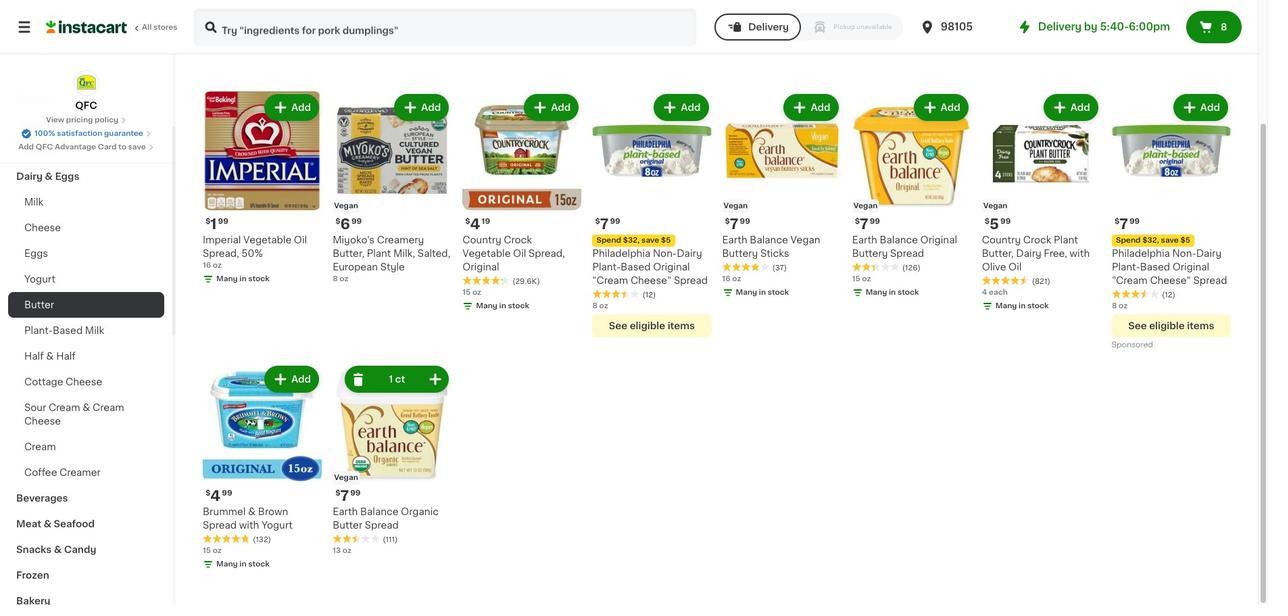 Task type: locate. For each thing, give the bounding box(es) containing it.
0 horizontal spatial spend
[[597, 237, 622, 244]]

1 philadelphia from the left
[[593, 249, 651, 258]]

1 butter, from the left
[[333, 249, 365, 258]]

2 country from the left
[[983, 235, 1021, 245]]

1 horizontal spatial yogurt
[[262, 521, 293, 530]]

balance for organic
[[360, 507, 399, 517]]

$ 7 99
[[595, 217, 621, 231], [725, 217, 751, 231], [855, 217, 881, 231], [1115, 217, 1140, 231], [336, 489, 361, 503]]

5
[[990, 217, 1000, 231]]

5:40-
[[1101, 22, 1130, 32]]

many down each
[[996, 302, 1018, 310]]

vegetable down $ 4 19
[[463, 249, 511, 258]]

stock down (126)
[[898, 289, 920, 296]]

vegetable inside country crock vegetable oil spread, original
[[463, 249, 511, 258]]

& inside snacks & candy link
[[54, 545, 62, 555]]

increment quantity of earth balance organic butter spread image
[[428, 371, 444, 388]]

0 horizontal spatial butter,
[[333, 249, 365, 258]]

in down the sticks in the right top of the page
[[759, 289, 766, 296]]

country inside "country crock plant butter, dairy free, with olive oil"
[[983, 235, 1021, 245]]

stock
[[248, 275, 270, 283], [768, 289, 790, 296], [898, 289, 920, 296], [508, 302, 530, 310], [1028, 302, 1049, 310], [248, 561, 270, 568]]

$ inside $ 5 99
[[985, 218, 990, 225]]

2 see from the left
[[1129, 321, 1148, 331]]

1 horizontal spatial 15 oz
[[463, 289, 482, 296]]

1 horizontal spatial $5
[[1181, 237, 1191, 244]]

1 horizontal spatial butter,
[[983, 249, 1014, 258]]

delivery
[[1039, 22, 1082, 32], [749, 22, 789, 32]]

1 left ct
[[389, 375, 393, 384]]

creamer
[[60, 468, 101, 478]]

organic
[[401, 507, 439, 517]]

plant inside "country crock plant butter, dairy free, with olive oil"
[[1054, 235, 1079, 245]]

balance inside earth balance original buttery spread
[[880, 235, 919, 245]]

add button for miyoko's creamery butter, plant milk, salted, european style
[[396, 95, 448, 120]]

1 buttery from the left
[[723, 249, 758, 258]]

1 horizontal spatial country
[[983, 235, 1021, 245]]

"cream
[[593, 276, 629, 286], [1113, 276, 1148, 286]]

2 non- from the left
[[1173, 249, 1197, 258]]

4 up "brummel"
[[211, 489, 221, 503]]

oz inside imperial vegetable oil spread, 50% 16 oz
[[213, 262, 222, 269]]

buttery for earth balance original buttery spread
[[853, 249, 888, 258]]

based inside 'link'
[[53, 326, 83, 335]]

many in stock for country crock vegetable oil spread, original
[[476, 302, 530, 310]]

&
[[45, 172, 53, 181], [46, 352, 54, 361], [83, 403, 90, 413], [248, 507, 256, 517], [44, 519, 51, 529], [54, 545, 62, 555]]

miyoko's
[[333, 235, 375, 245]]

plant- for 2nd see eligible items button from left
[[1113, 263, 1141, 272]]

1 vertical spatial oil
[[513, 249, 526, 258]]

& for half & half
[[46, 352, 54, 361]]

half up cottage
[[24, 352, 44, 361]]

spend
[[597, 237, 622, 244], [1117, 237, 1141, 244]]

based
[[621, 263, 651, 272], [1141, 263, 1171, 272], [53, 326, 83, 335]]

0 horizontal spatial 15 oz
[[203, 547, 222, 555]]

1 vertical spatial yogurt
[[262, 521, 293, 530]]

& inside brummel & brown spread with yogurt
[[248, 507, 256, 517]]

yogurt inside brummel & brown spread with yogurt
[[262, 521, 293, 530]]

see for 2nd see eligible items button from left
[[1129, 321, 1148, 331]]

0 horizontal spatial $32,
[[623, 237, 640, 244]]

0 horizontal spatial 8 oz
[[593, 302, 609, 310]]

0 horizontal spatial philadelphia
[[593, 249, 651, 258]]

0 horizontal spatial balance
[[360, 507, 399, 517]]

1 horizontal spatial see
[[1129, 321, 1148, 331]]

country down $ 4 19
[[463, 235, 502, 245]]

save for 2nd see eligible items button from left
[[1162, 237, 1179, 244]]

1 horizontal spatial 16
[[723, 275, 731, 283]]

2 philadelphia non-dairy plant-based original "cream cheese" spread from the left
[[1113, 249, 1228, 286]]

$ inside $ 4 99
[[206, 490, 211, 497]]

buttery inside earth balance original buttery spread
[[853, 249, 888, 258]]

pricing
[[66, 116, 93, 124]]

vegan for country crock plant butter, dairy free, with olive oil
[[984, 202, 1008, 210]]

vegetable up 50%
[[244, 235, 292, 245]]

2 spend $32, save $5 from the left
[[1117, 237, 1191, 244]]

butter, inside the miyoko's creamery butter, plant milk, salted, european style 8 oz
[[333, 249, 365, 258]]

add for country crock vegetable oil spread, original
[[551, 103, 571, 112]]

1 horizontal spatial buttery
[[853, 249, 888, 258]]

& inside half & half link
[[46, 352, 54, 361]]

0 vertical spatial plant
[[1054, 235, 1079, 245]]

yogurt down eggs link
[[24, 275, 56, 284]]

1 country from the left
[[463, 235, 502, 245]]

Search field
[[195, 9, 696, 45]]

many in stock down each
[[996, 302, 1049, 310]]

sponsored badge image
[[1113, 341, 1153, 349]]

oil right olive
[[1009, 263, 1022, 272]]

2 buttery from the left
[[853, 249, 888, 258]]

$32, for second see eligible items button from the right
[[623, 237, 640, 244]]

1 crock from the left
[[504, 235, 532, 245]]

None search field
[[193, 8, 697, 46]]

$ inside $ 1 99
[[206, 218, 211, 225]]

0 horizontal spatial oil
[[294, 235, 307, 245]]

2 $5 from the left
[[1181, 237, 1191, 244]]

2 horizontal spatial plant-
[[1113, 263, 1141, 272]]

0 horizontal spatial buttery
[[723, 249, 758, 258]]

plant
[[1054, 235, 1079, 245], [367, 249, 391, 258]]

many down earth balance original buttery spread
[[866, 289, 888, 296]]

qfc up view pricing policy link
[[75, 101, 97, 110]]

1 horizontal spatial 15
[[463, 289, 471, 296]]

many down 16 oz
[[736, 289, 758, 296]]

0 vertical spatial 15 oz
[[853, 275, 871, 283]]

cheese down sour
[[24, 417, 61, 426]]

$ for add button for brummel & brown spread with yogurt
[[206, 490, 211, 497]]

& down produce
[[45, 172, 53, 181]]

4 for country crock vegetable oil spread, original
[[470, 217, 481, 231]]

butter,
[[333, 249, 365, 258], [983, 249, 1014, 258]]

imperial vegetable oil spread, 50% 16 oz
[[203, 235, 307, 269]]

in for brummel & brown spread with yogurt
[[240, 561, 247, 568]]

1 horizontal spatial based
[[621, 263, 651, 272]]

crock for 4
[[504, 235, 532, 245]]

99 for add button for brummel & brown spread with yogurt
[[222, 490, 232, 497]]

99 inside $ 5 99
[[1001, 218, 1011, 225]]

0 vertical spatial 16
[[203, 262, 211, 269]]

non-
[[653, 249, 677, 258], [1173, 249, 1197, 258]]

& inside sour cream & cream cheese
[[83, 403, 90, 413]]

1 vertical spatial 4
[[983, 289, 988, 296]]

0 horizontal spatial plant-
[[24, 326, 53, 335]]

1 horizontal spatial plant
[[1054, 235, 1079, 245]]

& left candy on the bottom of page
[[54, 545, 62, 555]]

oil up (29.6k)
[[513, 249, 526, 258]]

1 horizontal spatial half
[[56, 352, 76, 361]]

buttery inside earth balance vegan buttery sticks
[[723, 249, 758, 258]]

$ 1 99
[[206, 217, 229, 231]]

1 horizontal spatial save
[[642, 237, 660, 244]]

earth inside earth balance vegan buttery sticks
[[723, 235, 748, 245]]

15 oz down "brummel"
[[203, 547, 222, 555]]

oil inside country crock vegetable oil spread, original
[[513, 249, 526, 258]]

to
[[118, 143, 126, 151]]

european
[[333, 263, 378, 272]]

2 horizontal spatial oil
[[1009, 263, 1022, 272]]

balance up (111)
[[360, 507, 399, 517]]

with
[[1070, 249, 1090, 258], [239, 521, 259, 530]]

4 left each
[[983, 289, 988, 296]]

earth balance original buttery spread
[[853, 235, 958, 258]]

2 see eligible items button from the left
[[1113, 315, 1232, 338]]

crock
[[504, 235, 532, 245], [1024, 235, 1052, 245]]

1 horizontal spatial qfc
[[75, 101, 97, 110]]

$32,
[[623, 237, 640, 244], [1143, 237, 1160, 244]]

99 inside $ 1 99
[[218, 218, 229, 225]]

delivery for delivery by 5:40-6:00pm
[[1039, 22, 1082, 32]]

1 see from the left
[[609, 321, 628, 331]]

crock inside country crock vegetable oil spread, original
[[504, 235, 532, 245]]

1 horizontal spatial eggs
[[55, 172, 79, 181]]

see eligible items button
[[593, 315, 712, 338], [1113, 315, 1232, 338]]

delivery inside button
[[749, 22, 789, 32]]

0 horizontal spatial eligible
[[630, 321, 666, 331]]

vegan for miyoko's creamery butter, plant milk, salted, european style
[[334, 202, 358, 210]]

cheese"
[[631, 276, 672, 286], [1151, 276, 1192, 286]]

plant- for second see eligible items button from the right
[[593, 263, 621, 272]]

cheese down milk link
[[24, 223, 61, 233]]

items
[[668, 321, 695, 331], [1188, 321, 1215, 331]]

original for second see eligible items button from the right
[[653, 263, 690, 272]]

stock for earth balance vegan buttery sticks
[[768, 289, 790, 296]]

1 $5 from the left
[[662, 237, 671, 244]]

all
[[142, 24, 152, 31]]

0 horizontal spatial non-
[[653, 249, 677, 258]]

$ for add button related to earth balance original buttery spread
[[855, 218, 860, 225]]

many for brummel & brown spread with yogurt
[[216, 561, 238, 568]]

spend $32, save $5
[[597, 237, 671, 244], [1117, 237, 1191, 244]]

non- for 2nd see eligible items button from left
[[1173, 249, 1197, 258]]

1 horizontal spatial crock
[[1024, 235, 1052, 245]]

dairy inside "country crock plant butter, dairy free, with olive oil"
[[1017, 249, 1042, 258]]

frozen
[[16, 571, 49, 580]]

add for earth balance vegan buttery sticks
[[811, 103, 831, 112]]

based for second see eligible items button from the right
[[621, 263, 651, 272]]

99 for earth balance vegan buttery sticks's add button
[[740, 218, 751, 225]]

in down country crock vegetable oil spread, original in the left of the page
[[500, 302, 506, 310]]

in down "country crock plant butter, dairy free, with olive oil"
[[1019, 302, 1026, 310]]

& down cottage cheese link
[[83, 403, 90, 413]]

milk
[[24, 197, 44, 207], [85, 326, 104, 335]]

0 horizontal spatial based
[[53, 326, 83, 335]]

1 horizontal spatial milk
[[85, 326, 104, 335]]

2 "cream from the left
[[1113, 276, 1148, 286]]

olive
[[983, 263, 1007, 272]]

2 philadelphia from the left
[[1113, 249, 1171, 258]]

balance up (126)
[[880, 235, 919, 245]]

recipes link
[[8, 87, 164, 112]]

cream up coffee
[[24, 442, 56, 452]]

0 horizontal spatial qfc
[[36, 143, 53, 151]]

qfc logo image
[[73, 70, 99, 96]]

0 vertical spatial with
[[1070, 249, 1090, 258]]

1 horizontal spatial delivery
[[1039, 22, 1082, 32]]

& right meat
[[44, 519, 51, 529]]

butter, down miyoko's
[[333, 249, 365, 258]]

2 horizontal spatial earth
[[853, 235, 878, 245]]

2 horizontal spatial 15
[[853, 275, 861, 283]]

stock down (29.6k)
[[508, 302, 530, 310]]

plant inside the miyoko's creamery butter, plant milk, salted, european style 8 oz
[[367, 249, 391, 258]]

1 spend from the left
[[597, 237, 622, 244]]

stock down 50%
[[248, 275, 270, 283]]

1 horizontal spatial spend $32, save $5
[[1117, 237, 1191, 244]]

spread, up (29.6k)
[[529, 249, 565, 258]]

oil inside "country crock plant butter, dairy free, with olive oil"
[[1009, 263, 1022, 272]]

dairy
[[16, 172, 43, 181], [677, 249, 703, 258], [1017, 249, 1042, 258], [1197, 249, 1222, 258]]

all stores
[[142, 24, 178, 31]]

1 horizontal spatial see eligible items
[[1129, 321, 1215, 331]]

add button for earth balance original buttery spread
[[915, 95, 968, 120]]

$ 7 99 for (126)
[[855, 217, 881, 231]]

crock inside "country crock plant butter, dairy free, with olive oil"
[[1024, 235, 1052, 245]]

1 see eligible items button from the left
[[593, 315, 712, 338]]

save
[[128, 143, 146, 151], [642, 237, 660, 244], [1162, 237, 1179, 244]]

8 oz for second see eligible items button from the right
[[593, 302, 609, 310]]

1 horizontal spatial (12)
[[1163, 292, 1176, 299]]

cream down "cottage cheese"
[[49, 403, 80, 413]]

0 horizontal spatial spread,
[[203, 249, 239, 258]]

based for 2nd see eligible items button from left
[[1141, 263, 1171, 272]]

view pricing policy link
[[46, 115, 127, 126]]

by
[[1085, 22, 1098, 32]]

earth inside earth balance original buttery spread
[[853, 235, 878, 245]]

2 butter, from the left
[[983, 249, 1014, 258]]

1 horizontal spatial see eligible items button
[[1113, 315, 1232, 338]]

1 vertical spatial 15 oz
[[463, 289, 482, 296]]

earth inside earth balance organic butter spread
[[333, 507, 358, 517]]

1 "cream from the left
[[593, 276, 629, 286]]

2 half from the left
[[56, 352, 76, 361]]

(132)
[[253, 537, 271, 544]]

(12) for 2nd see eligible items button from left
[[1163, 292, 1176, 299]]

1 up imperial
[[211, 217, 217, 231]]

1 vertical spatial 15
[[463, 289, 471, 296]]

many for country crock vegetable oil spread, original
[[476, 302, 498, 310]]

balance up the sticks in the right top of the page
[[750, 235, 789, 245]]

qfc
[[75, 101, 97, 110], [36, 143, 53, 151]]

1 8 oz from the left
[[593, 302, 609, 310]]

1
[[211, 217, 217, 231], [389, 375, 393, 384]]

15 down "brummel"
[[203, 547, 211, 555]]

50%
[[242, 249, 263, 258]]

instacart logo image
[[46, 19, 127, 35]]

16 inside imperial vegetable oil spread, 50% 16 oz
[[203, 262, 211, 269]]

8 inside button
[[1221, 22, 1228, 32]]

1 horizontal spatial earth
[[723, 235, 748, 245]]

2 (12) from the left
[[1163, 292, 1176, 299]]

0 horizontal spatial delivery
[[749, 22, 789, 32]]

country down $ 5 99
[[983, 235, 1021, 245]]

1 items from the left
[[668, 321, 695, 331]]

eligible for 2nd see eligible items button from left
[[1150, 321, 1185, 331]]

2 horizontal spatial balance
[[880, 235, 919, 245]]

2 eligible from the left
[[1150, 321, 1185, 331]]

many down country crock vegetable oil spread, original in the left of the page
[[476, 302, 498, 310]]

in down earth balance original buttery spread
[[889, 289, 896, 296]]

1 vertical spatial vegetable
[[463, 249, 511, 258]]

1 horizontal spatial non-
[[1173, 249, 1197, 258]]

balance inside earth balance vegan buttery sticks
[[750, 235, 789, 245]]

$ inside $ 4 19
[[466, 218, 470, 225]]

crock up (29.6k)
[[504, 235, 532, 245]]

99 for add button related to earth balance original buttery spread
[[870, 218, 881, 225]]

0 horizontal spatial philadelphia non-dairy plant-based original "cream cheese" spread
[[593, 249, 708, 286]]

1 see eligible items from the left
[[609, 321, 695, 331]]

1 philadelphia non-dairy plant-based original "cream cheese" spread from the left
[[593, 249, 708, 286]]

6
[[341, 217, 350, 231]]

add button for imperial vegetable oil spread, 50%
[[266, 95, 318, 120]]

0 horizontal spatial butter
[[24, 300, 54, 310]]

1 horizontal spatial balance
[[750, 235, 789, 245]]

earth for earth balance organic butter spread
[[333, 507, 358, 517]]

plant up style
[[367, 249, 391, 258]]

earth for earth balance vegan buttery sticks
[[723, 235, 748, 245]]

$ 7 99 for (111)
[[336, 489, 361, 503]]

1 $32, from the left
[[623, 237, 640, 244]]

meat
[[16, 519, 41, 529]]

spend for second see eligible items button from the right
[[597, 237, 622, 244]]

milk up half & half link on the bottom left
[[85, 326, 104, 335]]

★★★★★
[[723, 262, 770, 272], [723, 262, 770, 272], [853, 262, 900, 272], [463, 276, 510, 285], [463, 276, 510, 285], [983, 276, 1030, 285], [983, 276, 1030, 285], [593, 290, 640, 299], [593, 290, 640, 299], [1113, 290, 1160, 299], [1113, 290, 1160, 299], [203, 534, 250, 544], [203, 534, 250, 544], [333, 534, 380, 544]]

many in stock down (29.6k)
[[476, 302, 530, 310]]

0 horizontal spatial 15
[[203, 547, 211, 555]]

country inside country crock vegetable oil spread, original
[[463, 235, 502, 245]]

butter up 13 oz
[[333, 521, 363, 530]]

add button for brummel & brown spread with yogurt
[[266, 367, 318, 392]]

thanksgiving
[[16, 120, 81, 130]]

1 vertical spatial 1
[[389, 375, 393, 384]]

1 horizontal spatial 4
[[470, 217, 481, 231]]

0 horizontal spatial earth
[[333, 507, 358, 517]]

1 horizontal spatial oil
[[513, 249, 526, 258]]

product group
[[203, 91, 322, 288], [333, 91, 452, 285], [463, 91, 582, 315], [593, 91, 712, 338], [723, 91, 842, 301], [853, 91, 972, 301], [983, 91, 1102, 315], [1113, 91, 1232, 352], [203, 363, 322, 573], [333, 363, 452, 557]]

2 horizontal spatial 4
[[983, 289, 988, 296]]

0 horizontal spatial $5
[[662, 237, 671, 244]]

add button
[[266, 95, 318, 120], [396, 95, 448, 120], [526, 95, 578, 120], [656, 95, 708, 120], [786, 95, 838, 120], [915, 95, 968, 120], [1045, 95, 1098, 120], [1175, 95, 1228, 120], [266, 367, 318, 392]]

2 vertical spatial 15
[[203, 547, 211, 555]]

99 inside $ 4 99
[[222, 490, 232, 497]]

1 spread, from the left
[[203, 249, 239, 258]]

spread, inside country crock vegetable oil spread, original
[[529, 249, 565, 258]]

1 horizontal spatial plant-
[[593, 263, 621, 272]]

balance
[[750, 235, 789, 245], [880, 235, 919, 245], [360, 507, 399, 517]]

2 vertical spatial oil
[[1009, 263, 1022, 272]]

0 horizontal spatial half
[[24, 352, 44, 361]]

2 vertical spatial 4
[[211, 489, 221, 503]]

see eligible items
[[609, 321, 695, 331], [1129, 321, 1215, 331]]

spread, down imperial
[[203, 249, 239, 258]]

oz for earth balance vegan buttery sticks's add button
[[733, 275, 742, 283]]

& inside dairy & eggs link
[[45, 172, 53, 181]]

2 items from the left
[[1188, 321, 1215, 331]]

16
[[203, 262, 211, 269], [723, 275, 731, 283]]

eggs up yogurt link on the top left of page
[[24, 249, 48, 258]]

stock down (821)
[[1028, 302, 1049, 310]]

15 oz
[[853, 275, 871, 283], [463, 289, 482, 296], [203, 547, 222, 555]]

crock up free,
[[1024, 235, 1052, 245]]

salted,
[[418, 249, 451, 258]]

buttery for earth balance vegan buttery sticks
[[723, 249, 758, 258]]

1 horizontal spatial spread,
[[529, 249, 565, 258]]

original inside earth balance original buttery spread
[[921, 235, 958, 245]]

1 horizontal spatial vegetable
[[463, 249, 511, 258]]

free,
[[1045, 249, 1068, 258]]

cheese down half & half link on the bottom left
[[66, 377, 102, 387]]

delivery by 5:40-6:00pm
[[1039, 22, 1171, 32]]

0 horizontal spatial spend $32, save $5
[[597, 237, 671, 244]]

0 vertical spatial 15
[[853, 275, 861, 283]]

eggs down advantage
[[55, 172, 79, 181]]

yogurt down brown
[[262, 521, 293, 530]]

stock for country crock vegetable oil spread, original
[[508, 302, 530, 310]]

original inside country crock vegetable oil spread, original
[[463, 263, 500, 272]]

oz for add button related to earth balance original buttery spread
[[863, 275, 871, 283]]

vegan for earth balance organic butter spread
[[334, 474, 358, 482]]

16 down imperial
[[203, 262, 211, 269]]

1 horizontal spatial "cream
[[1113, 276, 1148, 286]]

spend $32, save $5 for second see eligible items button from the right
[[597, 237, 671, 244]]

(12)
[[643, 292, 656, 299], [1163, 292, 1176, 299]]

many down brummel & brown spread with yogurt
[[216, 561, 238, 568]]

stock down (132)
[[248, 561, 270, 568]]

0 vertical spatial yogurt
[[24, 275, 56, 284]]

spread,
[[203, 249, 239, 258], [529, 249, 565, 258]]

spread inside earth balance organic butter spread
[[365, 521, 399, 530]]

philadelphia for 2nd see eligible items button from left
[[1113, 249, 1171, 258]]

2 spend from the left
[[1117, 237, 1141, 244]]

1 vertical spatial eggs
[[24, 249, 48, 258]]

many for earth balance original buttery spread
[[866, 289, 888, 296]]

15 down country crock vegetable oil spread, original in the left of the page
[[463, 289, 471, 296]]

1 spend $32, save $5 from the left
[[597, 237, 671, 244]]

many in stock down (37)
[[736, 289, 790, 296]]

many in stock for brummel & brown spread with yogurt
[[216, 561, 270, 568]]

items for 2nd see eligible items button from left
[[1188, 321, 1215, 331]]

$ for country crock plant butter, dairy free, with olive oil's add button
[[985, 218, 990, 225]]

1 vertical spatial plant
[[367, 249, 391, 258]]

2 crock from the left
[[1024, 235, 1052, 245]]

0 horizontal spatial items
[[668, 321, 695, 331]]

frozen link
[[8, 563, 164, 588]]

0 vertical spatial 4
[[470, 217, 481, 231]]

many in stock down (132)
[[216, 561, 270, 568]]

half down plant-based milk at left bottom
[[56, 352, 76, 361]]

oz for add button for brummel & brown spread with yogurt
[[213, 547, 222, 555]]

plant up free,
[[1054, 235, 1079, 245]]

milk down dairy & eggs
[[24, 197, 44, 207]]

1 (12) from the left
[[643, 292, 656, 299]]

15 oz down country crock vegetable oil spread, original in the left of the page
[[463, 289, 482, 296]]

country for 5
[[983, 235, 1021, 245]]

half
[[24, 352, 44, 361], [56, 352, 76, 361]]

oil
[[294, 235, 307, 245], [513, 249, 526, 258], [1009, 263, 1022, 272]]

delivery by 5:40-6:00pm link
[[1017, 19, 1171, 35]]

vegetable inside imperial vegetable oil spread, 50% 16 oz
[[244, 235, 292, 245]]

15 down earth balance original buttery spread
[[853, 275, 861, 283]]

99 for add button related to imperial vegetable oil spread, 50%
[[218, 218, 229, 225]]

milk,
[[394, 249, 415, 258]]

2 8 oz from the left
[[1113, 302, 1128, 310]]

with up (132)
[[239, 521, 259, 530]]

in down brummel & brown spread with yogurt
[[240, 561, 247, 568]]

balance inside earth balance organic butter spread
[[360, 507, 399, 517]]

country crock vegetable oil spread, original
[[463, 235, 565, 272]]

1 non- from the left
[[653, 249, 677, 258]]

15 oz down earth balance original buttery spread
[[853, 275, 871, 283]]

0 horizontal spatial yogurt
[[24, 275, 56, 284]]

& left brown
[[248, 507, 256, 517]]

0 horizontal spatial milk
[[24, 197, 44, 207]]

99 inside $ 6 99
[[352, 218, 362, 225]]

& inside meat & seafood link
[[44, 519, 51, 529]]

stock for brummel & brown spread with yogurt
[[248, 561, 270, 568]]

1 vertical spatial cheese
[[66, 377, 102, 387]]

0 horizontal spatial eggs
[[24, 249, 48, 258]]

1 horizontal spatial with
[[1070, 249, 1090, 258]]

1 horizontal spatial items
[[1188, 321, 1215, 331]]

qfc down "100%"
[[36, 143, 53, 151]]

stock down (37)
[[768, 289, 790, 296]]

plant- inside 'link'
[[24, 326, 53, 335]]

eggs
[[55, 172, 79, 181], [24, 249, 48, 258]]

philadelphia non-dairy plant-based original "cream cheese" spread
[[593, 249, 708, 286], [1113, 249, 1228, 286]]

(126)
[[903, 265, 921, 272]]

4 left 19
[[470, 217, 481, 231]]

oil inside imperial vegetable oil spread, 50% 16 oz
[[294, 235, 307, 245]]

produce link
[[8, 138, 164, 164]]

oil left miyoko's
[[294, 235, 307, 245]]

remove earth balance organic butter spread image
[[351, 371, 367, 388]]

8 oz for 2nd see eligible items button from left
[[1113, 302, 1128, 310]]

2 spread, from the left
[[529, 249, 565, 258]]

0 horizontal spatial 16
[[203, 262, 211, 269]]

add button for earth balance vegan buttery sticks
[[786, 95, 838, 120]]

many in stock down (126)
[[866, 289, 920, 296]]

1 horizontal spatial cheese"
[[1151, 276, 1192, 286]]

cheese inside sour cream & cream cheese
[[24, 417, 61, 426]]

many in stock for earth balance vegan buttery sticks
[[736, 289, 790, 296]]

0 horizontal spatial "cream
[[593, 276, 629, 286]]

butter up plant-based milk at left bottom
[[24, 300, 54, 310]]

$ inside $ 6 99
[[336, 218, 341, 225]]

lists link
[[8, 38, 164, 65]]

see for second see eligible items button from the right
[[609, 321, 628, 331]]

98105
[[941, 22, 973, 32]]

0 horizontal spatial 4
[[211, 489, 221, 503]]

16 down earth balance vegan buttery sticks
[[723, 275, 731, 283]]

butter, up olive
[[983, 249, 1014, 258]]

yogurt
[[24, 275, 56, 284], [262, 521, 293, 530]]

vegan for earth balance original buttery spread
[[854, 202, 878, 210]]

plant-
[[593, 263, 621, 272], [1113, 263, 1141, 272], [24, 326, 53, 335]]

recipes
[[16, 95, 56, 104]]

cheese
[[24, 223, 61, 233], [66, 377, 102, 387], [24, 417, 61, 426]]

1 horizontal spatial philadelphia
[[1113, 249, 1171, 258]]

1 vertical spatial 16
[[723, 275, 731, 283]]

plant-based milk link
[[8, 318, 164, 344]]

with right free,
[[1070, 249, 1090, 258]]

1 vertical spatial with
[[239, 521, 259, 530]]

1 eligible from the left
[[630, 321, 666, 331]]

0 vertical spatial 1
[[211, 217, 217, 231]]

half & half
[[24, 352, 76, 361]]

& up cottage
[[46, 352, 54, 361]]

2 $32, from the left
[[1143, 237, 1160, 244]]



Task type: vqa. For each thing, say whether or not it's contained in the screenshot.
Whole-
no



Task type: describe. For each thing, give the bounding box(es) containing it.
98105 button
[[920, 8, 1001, 46]]

eligible for second see eligible items button from the right
[[630, 321, 666, 331]]

$ for add button related to imperial vegetable oil spread, 50%
[[206, 218, 211, 225]]

style
[[381, 263, 405, 272]]

(821)
[[1033, 278, 1051, 286]]

non- for second see eligible items button from the right
[[653, 249, 677, 258]]

spread inside earth balance original buttery spread
[[891, 249, 925, 258]]

in down 50%
[[240, 275, 247, 283]]

4 for brummel & brown spread with yogurt
[[211, 489, 221, 503]]

$ 5 99
[[985, 217, 1011, 231]]

butter, inside "country crock plant butter, dairy free, with olive oil"
[[983, 249, 1014, 258]]

7 for (111)
[[341, 489, 349, 503]]

1 ct
[[389, 375, 405, 384]]

7 for (126)
[[860, 217, 869, 231]]

1 half from the left
[[24, 352, 44, 361]]

19
[[482, 218, 490, 225]]

view pricing policy
[[46, 116, 118, 124]]

$ for country crock vegetable oil spread, original's add button
[[466, 218, 470, 225]]

add for imperial vegetable oil spread, 50%
[[291, 103, 311, 112]]

many for country crock plant butter, dairy free, with olive oil
[[996, 302, 1018, 310]]

coffee
[[24, 468, 57, 478]]

add for country crock plant butter, dairy free, with olive oil
[[1071, 103, 1091, 112]]

100% satisfaction guarantee button
[[21, 126, 151, 139]]

lists
[[38, 47, 61, 56]]

save for second see eligible items button from the right
[[642, 237, 660, 244]]

creamery
[[377, 235, 424, 245]]

milk inside milk link
[[24, 197, 44, 207]]

6:00pm
[[1130, 22, 1171, 32]]

15 for brummel & brown spread with yogurt
[[203, 547, 211, 555]]

1 horizontal spatial 1
[[389, 375, 393, 384]]

qfc link
[[73, 70, 99, 112]]

produce
[[16, 146, 57, 156]]

satisfaction
[[57, 130, 102, 137]]

many in stock down 50%
[[216, 275, 270, 283]]

product group containing 1
[[203, 91, 322, 288]]

philadelphia non-dairy plant-based original "cream cheese" spread for 2nd see eligible items button from left
[[1113, 249, 1228, 286]]

15 oz for earth balance original buttery spread
[[853, 275, 871, 283]]

$32, for 2nd see eligible items button from left
[[1143, 237, 1160, 244]]

card
[[98, 143, 117, 151]]

0 vertical spatial eggs
[[55, 172, 79, 181]]

meat & seafood
[[16, 519, 95, 529]]

100%
[[35, 130, 55, 137]]

add qfc advantage card to save link
[[18, 142, 154, 153]]

brown
[[258, 507, 288, 517]]

half & half link
[[8, 344, 164, 369]]

dairy & eggs
[[16, 172, 79, 181]]

product group containing 5
[[983, 91, 1102, 315]]

$ for earth balance vegan buttery sticks's add button
[[725, 218, 730, 225]]

15 for country crock vegetable oil spread, original
[[463, 289, 471, 296]]

original for 2nd see eligible items button from left
[[1173, 263, 1210, 272]]

items for second see eligible items button from the right
[[668, 321, 695, 331]]

yogurt link
[[8, 266, 164, 292]]

$ for add button for miyoko's creamery butter, plant milk, salted, european style
[[336, 218, 341, 225]]

add qfc advantage card to save
[[18, 143, 146, 151]]

& for meat & seafood
[[44, 519, 51, 529]]

seafood
[[54, 519, 95, 529]]

candy
[[64, 545, 96, 555]]

service type group
[[715, 14, 903, 41]]

all stores link
[[46, 8, 179, 46]]

"cream for 2nd see eligible items button from left
[[1113, 276, 1148, 286]]

many for earth balance vegan buttery sticks
[[736, 289, 758, 296]]

view
[[46, 116, 64, 124]]

$ 6 99
[[336, 217, 362, 231]]

7 for (37)
[[730, 217, 739, 231]]

spread inside brummel & brown spread with yogurt
[[203, 521, 237, 530]]

add for miyoko's creamery butter, plant milk, salted, european style
[[421, 103, 441, 112]]

advantage
[[55, 143, 96, 151]]

(12) for second see eligible items button from the right
[[643, 292, 656, 299]]

stores
[[153, 24, 178, 31]]

0 vertical spatial butter
[[24, 300, 54, 310]]

product group containing 6
[[333, 91, 452, 285]]

earth balance organic butter spread
[[333, 507, 439, 530]]

oz inside the miyoko's creamery butter, plant milk, salted, european style 8 oz
[[340, 275, 349, 283]]

brummel
[[203, 507, 246, 517]]

balance for vegan
[[750, 235, 789, 245]]

99 for add button for miyoko's creamery butter, plant milk, salted, european style
[[352, 218, 362, 225]]

(111)
[[383, 537, 398, 544]]

with inside "country crock plant butter, dairy free, with olive oil"
[[1070, 249, 1090, 258]]

sour cream & cream cheese
[[24, 403, 124, 426]]

milk link
[[8, 189, 164, 215]]

13
[[333, 547, 341, 555]]

each
[[990, 289, 1008, 296]]

13 oz
[[333, 547, 352, 555]]

spread, inside imperial vegetable oil spread, 50% 16 oz
[[203, 249, 239, 258]]

in for earth balance vegan buttery sticks
[[759, 289, 766, 296]]

brummel & brown spread with yogurt
[[203, 507, 293, 530]]

snacks & candy link
[[8, 537, 164, 563]]

99 for country crock plant butter, dairy free, with olive oil's add button
[[1001, 218, 1011, 225]]

8 inside the miyoko's creamery butter, plant milk, salted, european style 8 oz
[[333, 275, 338, 283]]

oz for second see eligible items button from the right
[[600, 302, 609, 310]]

sour
[[24, 403, 46, 413]]

0 horizontal spatial 1
[[211, 217, 217, 231]]

ct
[[395, 375, 405, 384]]

butter inside earth balance organic butter spread
[[333, 521, 363, 530]]

miyoko's creamery butter, plant milk, salted, european style 8 oz
[[333, 235, 451, 283]]

with inside brummel & brown spread with yogurt
[[239, 521, 259, 530]]

snacks
[[16, 545, 52, 555]]

0 vertical spatial qfc
[[75, 101, 97, 110]]

1 vertical spatial qfc
[[36, 143, 53, 151]]

2 cheese" from the left
[[1151, 276, 1192, 286]]

"cream for second see eligible items button from the right
[[593, 276, 629, 286]]

16 oz
[[723, 275, 742, 283]]

in for earth balance original buttery spread
[[889, 289, 896, 296]]

stock for earth balance original buttery spread
[[898, 289, 920, 296]]

beverages link
[[8, 486, 164, 511]]

crock for 5
[[1024, 235, 1052, 245]]

100% satisfaction guarantee
[[35, 130, 143, 137]]

vegan for earth balance vegan buttery sticks
[[724, 202, 748, 210]]

& for dairy & eggs
[[45, 172, 53, 181]]

policy
[[95, 116, 118, 124]]

vegan inside earth balance vegan buttery sticks
[[791, 235, 821, 245]]

$ 4 19
[[466, 217, 490, 231]]

$5 for 2nd see eligible items button from left
[[1181, 237, 1191, 244]]

cottage cheese link
[[8, 369, 164, 395]]

coffee creamer
[[24, 468, 101, 478]]

delivery button
[[715, 14, 802, 41]]

15 oz for brummel & brown spread with yogurt
[[203, 547, 222, 555]]

0 horizontal spatial save
[[128, 143, 146, 151]]

add button for country crock vegetable oil spread, original
[[526, 95, 578, 120]]

original for country crock vegetable oil spread, original's add button
[[463, 263, 500, 272]]

country crock plant butter, dairy free, with olive oil
[[983, 235, 1090, 272]]

cream down cottage cheese link
[[93, 403, 124, 413]]

8 button
[[1187, 11, 1242, 43]]

$ 7 99 for (37)
[[725, 217, 751, 231]]

$ 4 99
[[206, 489, 232, 503]]

country for 4
[[463, 235, 502, 245]]

1 cheese" from the left
[[631, 276, 672, 286]]

add button for country crock plant butter, dairy free, with olive oil
[[1045, 95, 1098, 120]]

philadelphia for second see eligible items button from the right
[[593, 249, 651, 258]]

add for brummel & brown spread with yogurt
[[291, 375, 311, 384]]

cream link
[[8, 434, 164, 460]]

delivery for delivery
[[749, 22, 789, 32]]

$5 for second see eligible items button from the right
[[662, 237, 671, 244]]

balance for original
[[880, 235, 919, 245]]

cheese link
[[8, 215, 164, 241]]

2 see eligible items from the left
[[1129, 321, 1215, 331]]

in for country crock vegetable oil spread, original
[[500, 302, 506, 310]]

& for snacks & candy
[[54, 545, 62, 555]]

add for earth balance original buttery spread
[[941, 103, 961, 112]]

& for brummel & brown spread with yogurt
[[248, 507, 256, 517]]

sticks
[[761, 249, 790, 258]]

meat & seafood link
[[8, 511, 164, 537]]

(29.6k)
[[513, 278, 540, 286]]

butter link
[[8, 292, 164, 318]]

4 each
[[983, 289, 1008, 296]]

0 vertical spatial cheese
[[24, 223, 61, 233]]

stock for country crock plant butter, dairy free, with olive oil
[[1028, 302, 1049, 310]]

dairy & eggs link
[[8, 164, 164, 189]]

milk inside plant-based milk 'link'
[[85, 326, 104, 335]]

oz for country crock vegetable oil spread, original's add button
[[473, 289, 482, 296]]

in for country crock plant butter, dairy free, with olive oil
[[1019, 302, 1026, 310]]

cottage
[[24, 377, 63, 387]]

coffee creamer link
[[8, 460, 164, 486]]

earth balance vegan buttery sticks
[[723, 235, 821, 258]]

15 oz for country crock vegetable oil spread, original
[[463, 289, 482, 296]]

spend $32, save $5 for 2nd see eligible items button from left
[[1117, 237, 1191, 244]]

imperial
[[203, 235, 241, 245]]

earth for earth balance original buttery spread
[[853, 235, 878, 245]]

many in stock for earth balance original buttery spread
[[866, 289, 920, 296]]

snacks & candy
[[16, 545, 96, 555]]

(37)
[[773, 265, 787, 272]]

many down imperial vegetable oil spread, 50% 16 oz
[[216, 275, 238, 283]]

4 inside the product group
[[983, 289, 988, 296]]



